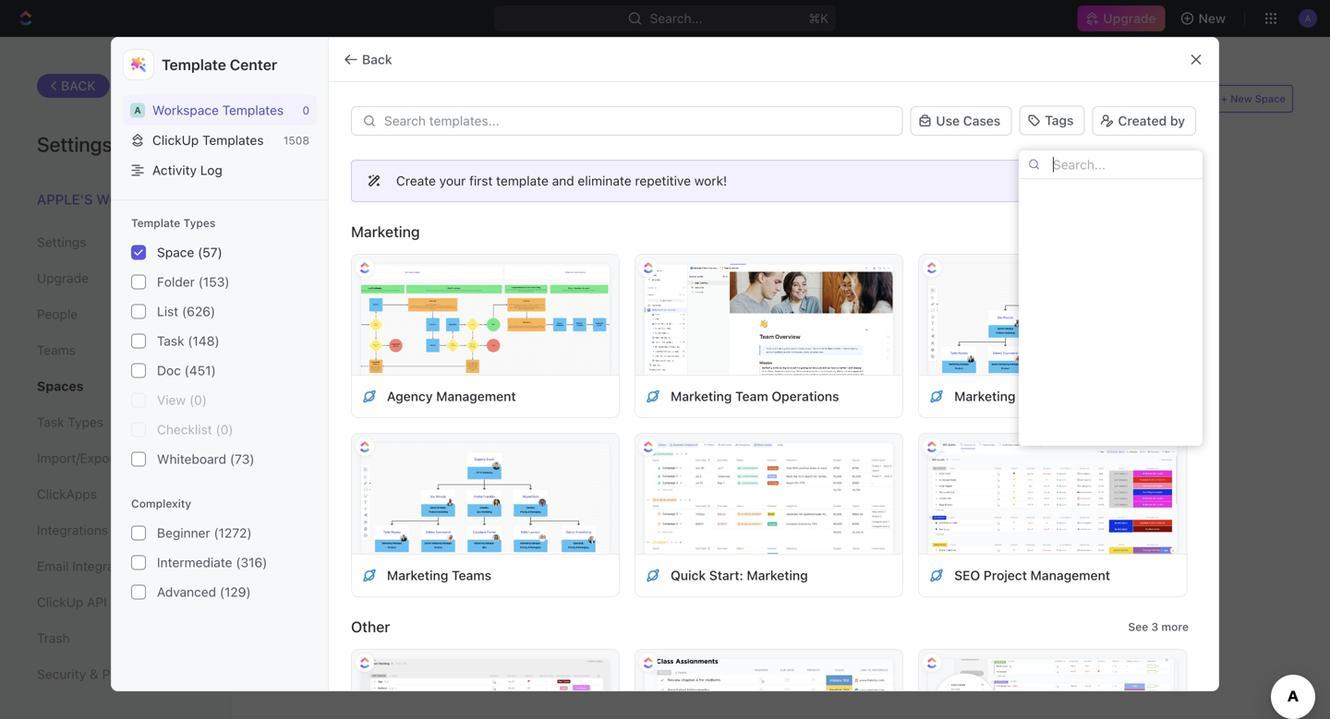 Task type: describe. For each thing, give the bounding box(es) containing it.
other
[[351, 619, 390, 636]]

space (57)
[[157, 245, 222, 260]]

security
[[37, 667, 86, 682]]

Search templates... text field
[[384, 114, 892, 128]]

back link
[[37, 74, 110, 98]]

⌘k
[[809, 11, 829, 26]]

email integration
[[37, 559, 137, 574]]

folder (153)
[[157, 274, 230, 290]]

1 vertical spatial marketing teams
[[387, 568, 492, 584]]

agency management
[[387, 389, 516, 404]]

&
[[90, 667, 99, 682]]

people link
[[37, 299, 193, 330]]

spaces link
[[37, 371, 193, 402]]

seo
[[955, 568, 981, 584]]

task for task (148)
[[157, 334, 184, 349]]

see
[[1129, 621, 1149, 634]]

2 horizontal spatial teams
[[1019, 389, 1059, 404]]

new inside settings element
[[125, 417, 148, 430]]

integrations
[[37, 523, 108, 538]]

back button
[[336, 45, 403, 74]]

(153)
[[198, 274, 230, 290]]

you
[[701, 477, 722, 491]]

3
[[1152, 621, 1159, 634]]

complexity
[[131, 498, 191, 511]]

activity log button
[[123, 155, 317, 185]]

spaces up search templates... text box
[[666, 91, 722, 109]]

seo project management
[[955, 568, 1111, 584]]

learn
[[1113, 175, 1143, 188]]

(57)
[[198, 245, 222, 260]]

types for template types
[[183, 217, 216, 230]]

clickup api
[[37, 595, 107, 610]]

security & permissions
[[37, 667, 174, 682]]

workspace inside settings element
[[96, 191, 182, 207]]

doc (451)
[[157, 363, 216, 378]]

import/export
[[37, 451, 119, 466]]

inaccessible
[[773, 477, 844, 491]]

clickapps
[[37, 487, 97, 502]]

settings link
[[37, 227, 193, 258]]

(451)
[[184, 363, 216, 378]]

agency
[[387, 389, 433, 404]]

task for task types
[[37, 415, 64, 430]]

more inside button
[[1162, 621, 1189, 634]]

(148)
[[188, 334, 220, 349]]

people
[[37, 307, 78, 322]]

center
[[230, 56, 277, 73]]

+
[[1221, 93, 1228, 105]]

start:
[[709, 568, 744, 584]]

activity
[[152, 163, 197, 178]]

1 horizontal spatial marketing teams
[[955, 389, 1059, 404]]

template types
[[131, 217, 216, 230]]

quick
[[671, 568, 706, 584]]

template
[[496, 173, 549, 189]]

folder
[[157, 274, 195, 290]]

list
[[157, 304, 178, 319]]

spaces inside settings element
[[37, 379, 84, 394]]

task types
[[37, 415, 103, 430]]

teams link
[[37, 335, 193, 366]]

marketing team operations
[[671, 389, 840, 404]]

trash link
[[37, 623, 193, 655]]

types for task types
[[68, 415, 103, 430]]

settings element
[[0, 37, 231, 720]]

archived
[[373, 91, 447, 109]]

no
[[755, 477, 770, 491]]

intermediate (316)
[[157, 555, 267, 571]]

see 3 more button
[[1121, 616, 1197, 639]]

log
[[200, 163, 223, 178]]

clickup for clickup api
[[37, 595, 83, 610]]

1508
[[283, 134, 310, 147]]

integration
[[72, 559, 137, 574]]

(1)
[[328, 91, 346, 109]]

activity log
[[152, 163, 223, 178]]

new button
[[1173, 4, 1237, 33]]

and
[[552, 173, 574, 189]]

beginner (1272)
[[157, 526, 252, 541]]

tags
[[1045, 113, 1074, 128]]

1 horizontal spatial management
[[1031, 568, 1111, 584]]

you have no inaccessible spaces
[[701, 477, 889, 491]]

have
[[725, 477, 752, 491]]

intermediate
[[157, 555, 232, 571]]

0 horizontal spatial space
[[157, 245, 194, 260]]

project
[[984, 568, 1028, 584]]

beginner
[[157, 526, 210, 541]]

1 horizontal spatial upgrade
[[1104, 11, 1157, 26]]

templates for clickup templates
[[202, 133, 264, 148]]

whiteboard (73)
[[157, 452, 255, 467]]

security & permissions link
[[37, 659, 193, 691]]

permissions
[[102, 667, 174, 682]]

template for template types
[[131, 217, 180, 230]]

(129)
[[220, 585, 251, 600]]

(316)
[[236, 555, 267, 571]]

doc
[[157, 363, 181, 378]]



Task type: locate. For each thing, give the bounding box(es) containing it.
spaces up task types
[[37, 379, 84, 394]]

apple's
[[37, 191, 93, 207]]

0 vertical spatial more
[[1146, 175, 1174, 188]]

workspace up 'template types'
[[96, 191, 182, 207]]

0 vertical spatial space
[[1256, 93, 1286, 105]]

upgrade up people
[[37, 271, 89, 286]]

(626)
[[182, 304, 215, 319]]

checklist (0)
[[157, 422, 233, 438]]

1 vertical spatial new
[[1231, 93, 1253, 105]]

space right +
[[1256, 93, 1286, 105]]

Search... text field
[[1053, 151, 1198, 178]]

1 vertical spatial workspace
[[96, 191, 182, 207]]

0 vertical spatial workspace
[[152, 103, 219, 118]]

0 vertical spatial task
[[157, 334, 184, 349]]

upgrade link down settings link
[[37, 263, 193, 294]]

0 vertical spatial upgrade link
[[1078, 6, 1166, 31]]

0 vertical spatial new
[[1199, 11, 1226, 26]]

2 settings from the top
[[37, 235, 86, 250]]

advanced
[[157, 585, 216, 600]]

(0) up (73) at left
[[216, 422, 233, 438]]

task (148)
[[157, 334, 220, 349]]

1 horizontal spatial clickup
[[152, 133, 199, 148]]

0 horizontal spatial new
[[125, 417, 148, 430]]

0 vertical spatial types
[[183, 217, 216, 230]]

spaces up 1508
[[268, 91, 324, 109]]

advanced (129)
[[157, 585, 251, 600]]

space down 'template types'
[[157, 245, 194, 260]]

api
[[87, 595, 107, 610]]

apple's workspace
[[37, 191, 182, 207]]

tags button
[[1019, 106, 1085, 135]]

0 vertical spatial settings
[[37, 132, 112, 156]]

0 horizontal spatial clickup
[[37, 595, 83, 610]]

template up workspace templates
[[162, 56, 226, 73]]

tags button
[[1019, 106, 1085, 137]]

templates down center
[[222, 103, 284, 118]]

(0) right view
[[189, 393, 207, 408]]

management right agency on the bottom left of page
[[436, 389, 516, 404]]

1 horizontal spatial upgrade link
[[1078, 6, 1166, 31]]

0 vertical spatial templates
[[222, 103, 284, 118]]

clickup inside settings element
[[37, 595, 83, 610]]

whiteboard
[[157, 452, 226, 467]]

clickup api link
[[37, 587, 193, 619]]

0 vertical spatial management
[[436, 389, 516, 404]]

task up doc on the left of the page
[[157, 334, 184, 349]]

integrations link
[[37, 515, 193, 547]]

0 horizontal spatial management
[[436, 389, 516, 404]]

learn more
[[1113, 175, 1174, 188]]

list (626)
[[157, 304, 215, 319]]

task
[[157, 334, 184, 349], [37, 415, 64, 430]]

archived spaces (0)
[[373, 91, 531, 109]]

operations
[[772, 389, 840, 404]]

clickup up trash
[[37, 595, 83, 610]]

types up 'space (57)'
[[183, 217, 216, 230]]

types
[[183, 217, 216, 230], [68, 415, 103, 430]]

clickup
[[152, 133, 199, 148], [37, 595, 83, 610]]

settings down the apple's
[[37, 235, 86, 250]]

new up +
[[1199, 11, 1226, 26]]

back
[[61, 78, 96, 93]]

clickup up activity
[[152, 133, 199, 148]]

a
[[134, 105, 141, 116]]

0 vertical spatial clickup
[[152, 133, 199, 148]]

first
[[469, 173, 493, 189]]

settings inside settings link
[[37, 235, 86, 250]]

1 vertical spatial settings
[[37, 235, 86, 250]]

new right +
[[1231, 93, 1253, 105]]

your
[[440, 173, 466, 189]]

quick start: marketing
[[671, 568, 808, 584]]

1 vertical spatial types
[[68, 415, 103, 430]]

1 horizontal spatial new
[[1199, 11, 1226, 26]]

repetitive
[[635, 173, 691, 189]]

(0) up work!
[[725, 91, 746, 109]]

0 vertical spatial teams
[[37, 343, 76, 358]]

1 settings from the top
[[37, 132, 112, 156]]

1 vertical spatial space
[[157, 245, 194, 260]]

more
[[1146, 175, 1174, 188], [1162, 621, 1189, 634]]

import/export link
[[37, 443, 193, 474]]

upgrade link
[[1078, 6, 1166, 31], [37, 263, 193, 294]]

view
[[157, 393, 186, 408]]

1 vertical spatial template
[[131, 217, 180, 230]]

inaccessible spaces (0)
[[559, 91, 746, 109]]

1 vertical spatial more
[[1162, 621, 1189, 634]]

clickup templates
[[152, 133, 264, 148]]

1 horizontal spatial task
[[157, 334, 184, 349]]

1 vertical spatial teams
[[1019, 389, 1059, 404]]

new up import/export link
[[125, 417, 148, 430]]

upgrade link left new button
[[1078, 6, 1166, 31]]

search...
[[650, 11, 703, 26]]

template up 'space (57)'
[[131, 217, 180, 230]]

template center
[[162, 56, 277, 73]]

spaces right inaccessible
[[847, 477, 889, 491]]

1 vertical spatial management
[[1031, 568, 1111, 584]]

more right 3
[[1162, 621, 1189, 634]]

learn more link
[[1106, 170, 1181, 192]]

0 vertical spatial template
[[162, 56, 226, 73]]

1 vertical spatial upgrade
[[37, 271, 89, 286]]

view (0)
[[157, 393, 207, 408]]

types up import/export
[[68, 415, 103, 430]]

1 vertical spatial upgrade link
[[37, 263, 193, 294]]

email integration link
[[37, 551, 193, 583]]

templates
[[222, 103, 284, 118], [202, 133, 264, 148]]

2 vertical spatial teams
[[452, 568, 492, 584]]

0 horizontal spatial marketing teams
[[387, 568, 492, 584]]

inaccessible
[[559, 91, 662, 109]]

space
[[1256, 93, 1286, 105], [157, 245, 194, 260]]

templates up activity log button on the top left of page
[[202, 133, 264, 148]]

1 vertical spatial task
[[37, 415, 64, 430]]

checklist
[[157, 422, 212, 438]]

0 horizontal spatial upgrade link
[[37, 263, 193, 294]]

team
[[736, 389, 769, 404]]

clickup for clickup templates
[[152, 133, 199, 148]]

task inside settings element
[[37, 415, 64, 430]]

see 3 more
[[1129, 621, 1189, 634]]

1 horizontal spatial space
[[1256, 93, 1286, 105]]

types inside settings element
[[68, 415, 103, 430]]

task up import/export
[[37, 415, 64, 430]]

settings up the apple's
[[37, 132, 112, 156]]

2 vertical spatial new
[[125, 417, 148, 430]]

1 vertical spatial clickup
[[37, 595, 83, 610]]

+ new space
[[1221, 93, 1286, 105]]

more right learn
[[1146, 175, 1174, 188]]

spaces right "archived"
[[451, 91, 507, 109]]

management right project
[[1031, 568, 1111, 584]]

workspace up the clickup templates
[[152, 103, 219, 118]]

upgrade left new button
[[1104, 11, 1157, 26]]

0 horizontal spatial types
[[68, 415, 103, 430]]

eliminate
[[578, 173, 632, 189]]

teams inside settings element
[[37, 343, 76, 358]]

clickapps link
[[37, 479, 193, 511]]

back
[[362, 52, 392, 67]]

create your first template and eliminate repetitive work!
[[396, 173, 727, 189]]

upgrade inside settings element
[[37, 271, 89, 286]]

0 vertical spatial marketing teams
[[955, 389, 1059, 404]]

work!
[[695, 173, 727, 189]]

templates for workspace templates
[[222, 103, 284, 118]]

1 vertical spatial templates
[[202, 133, 264, 148]]

0 horizontal spatial upgrade
[[37, 271, 89, 286]]

(73)
[[230, 452, 255, 467]]

0 horizontal spatial task
[[37, 415, 64, 430]]

2 horizontal spatial new
[[1231, 93, 1253, 105]]

template for template center
[[162, 56, 226, 73]]

0 vertical spatial upgrade
[[1104, 11, 1157, 26]]

(0)
[[511, 91, 531, 109], [725, 91, 746, 109], [189, 393, 207, 408], [216, 422, 233, 438]]

trash
[[37, 631, 70, 646]]

(1272)
[[214, 526, 252, 541]]

workspace
[[152, 103, 219, 118], [96, 191, 182, 207]]

(0) up "template"
[[511, 91, 531, 109]]

email
[[37, 559, 69, 574]]

1 horizontal spatial types
[[183, 217, 216, 230]]

teams
[[37, 343, 76, 358], [1019, 389, 1059, 404], [452, 568, 492, 584]]

1 horizontal spatial teams
[[452, 568, 492, 584]]

0 horizontal spatial teams
[[37, 343, 76, 358]]

0
[[303, 104, 310, 117]]

new inside button
[[1199, 11, 1226, 26]]

apple's workspace, , element
[[130, 103, 145, 118]]



Task type: vqa. For each thing, say whether or not it's contained in the screenshot.
Table link
no



